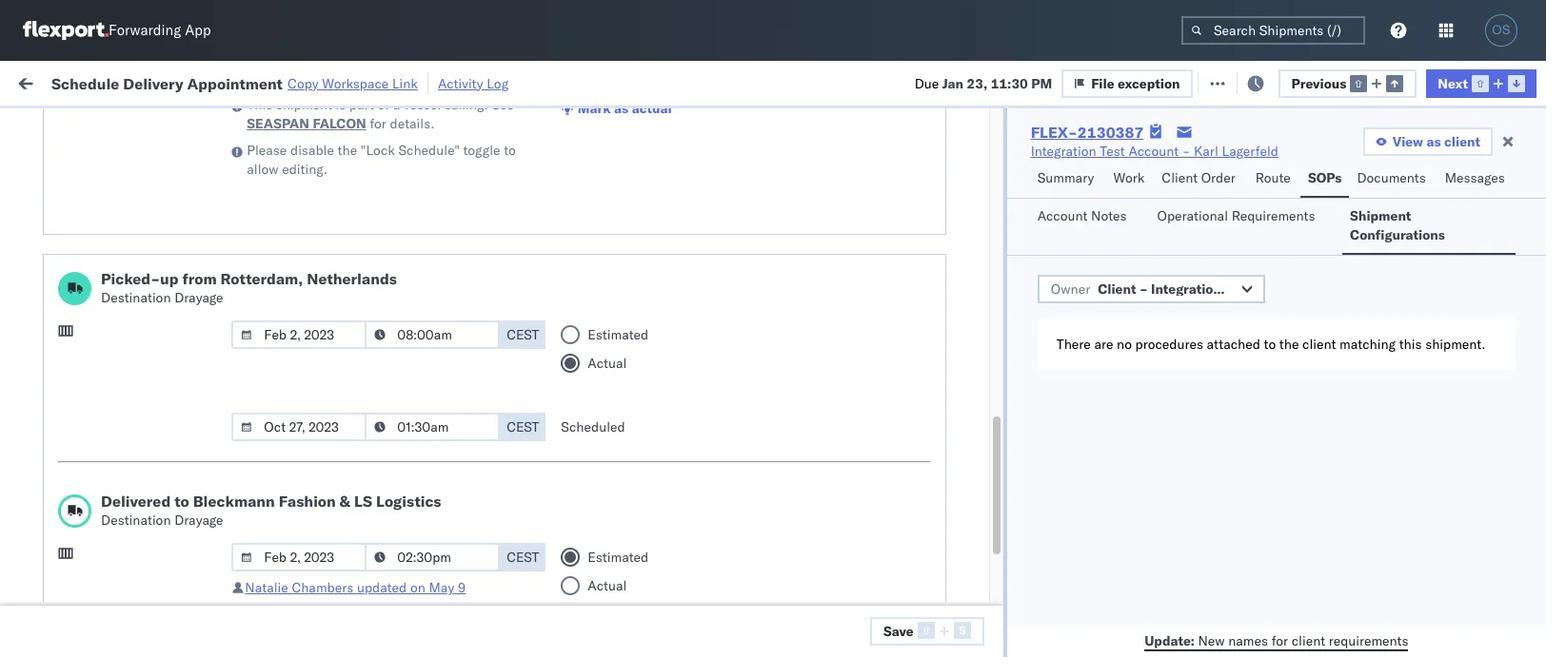 Task type: describe. For each thing, give the bounding box(es) containing it.
2 resize handle column header from the left
[[484, 148, 506, 658]]

pickup for 2:59 am est, jan 13, 2023
[[104, 472, 145, 489]]

0 horizontal spatial for
[[183, 118, 198, 132]]

fcl for 11:30 pm est, jan 28, 2023
[[625, 608, 649, 625]]

schedule pickup from rotterdam, netherlands button
[[44, 513, 270, 553]]

snoozed : no
[[398, 118, 466, 132]]

sops button
[[1300, 161, 1349, 198]]

2 schedule pickup from los angeles, ca link from the top
[[44, 219, 270, 258]]

schedule delivery appointment link for flex-1889466
[[44, 355, 234, 374]]

pickup for 11:30 pm est, jan 23, 2023
[[104, 514, 145, 531]]

route button
[[1248, 161, 1300, 198]]

filtered
[[19, 117, 65, 134]]

appointment for flex-1889466
[[156, 356, 234, 373]]

this
[[247, 96, 273, 113]]

ocean fcl for 2:59 am est, jan 25, 2023
[[583, 566, 649, 583]]

4 ceau7522281, from the top
[[1173, 272, 1271, 289]]

3 hlxu8034992 from the top
[[1375, 230, 1468, 248]]

8 resize handle column header from the left
[[1264, 148, 1287, 658]]

drayage inside delivered to bleckmann fashion & ls logistics destination drayage
[[174, 512, 223, 529]]

1 vertical spatial the
[[1279, 336, 1299, 353]]

am for schedule pickup from los angeles, ca link for 2:59 am est, jan 25, 2023
[[339, 566, 361, 583]]

11:30 for 11:30 pm est, jan 28, 2023
[[307, 608, 344, 625]]

2 2:59 am edt, nov 5, 2022 from the top
[[307, 231, 474, 248]]

progress
[[298, 118, 346, 132]]

schedule pickup from los angeles, ca for 2:59 am est, jan 13, 2023
[[44, 472, 257, 508]]

2 horizontal spatial for
[[1272, 633, 1288, 650]]

2 clearance from the top
[[147, 597, 209, 615]]

integration for 11:30 pm est, jan 23, 2023
[[830, 524, 896, 541]]

track
[[486, 74, 516, 91]]

operational requirements
[[1157, 208, 1315, 225]]

3 ceau7522281, from the top
[[1173, 230, 1271, 248]]

the inside please disable the "lock schedule" toggle to allow editing.
[[338, 142, 357, 159]]

24,
[[424, 440, 445, 457]]

attached
[[1207, 336, 1260, 353]]

schedule for schedule pickup from rotterdam, netherlands link at the left of the page
[[44, 514, 100, 531]]

3 hlxu6269489, from the top
[[1274, 230, 1372, 248]]

2 schedule pickup from los angeles, ca from the top
[[44, 220, 257, 257]]

est, for 2:59 am est, jan 25, 2023
[[364, 566, 393, 583]]

workitem button
[[11, 151, 276, 170]]

pickup for 2:59 am edt, nov 5, 2022
[[104, 137, 145, 154]]

fcl for 2:59 am est, jan 25, 2023
[[625, 566, 649, 583]]

schedule pickup from los angeles, ca link for 2:59 am est, jan 25, 2023
[[44, 555, 270, 593]]

3 fcl from the top
[[625, 357, 649, 374]]

0 vertical spatial -
[[1182, 143, 1191, 160]]

schedule for fourth schedule pickup from los angeles, ca link from the bottom of the page
[[44, 220, 100, 238]]

2:59 am est, jan 13, 2023
[[307, 482, 477, 499]]

my
[[19, 69, 49, 96]]

pm for 7:00 pm est, dec 23, 2022
[[339, 398, 360, 416]]

2 abcdefg78456546 from the top
[[1297, 357, 1425, 374]]

deadline
[[307, 155, 353, 169]]

9:00 am est, dec 24, 2022
[[307, 440, 481, 457]]

account right "save" at the bottom right
[[928, 608, 978, 625]]

procedures
[[1135, 336, 1203, 353]]

am for 1st upload customs clearance documents link from the top of the page
[[339, 273, 361, 290]]

(0)
[[310, 74, 335, 91]]

flex id button
[[1011, 151, 1144, 170]]

14,
[[424, 315, 445, 332]]

pm for 11:30 pm est, jan 28, 2023
[[347, 608, 368, 625]]

jan for 11:30 pm est, jan 23, 2023
[[403, 524, 424, 541]]

est, for 11:30 pm est, jan 28, 2023
[[371, 608, 400, 625]]

filtered by:
[[19, 117, 87, 134]]

28,
[[428, 608, 448, 625]]

1 test123456 from the top
[[1297, 147, 1377, 164]]

gvcu5265864
[[1173, 607, 1267, 625]]

my work
[[19, 69, 104, 96]]

schedule delivery appointment button for flex-1846748
[[44, 187, 234, 208]]

1 flex-1846748 from the top
[[1051, 147, 1150, 164]]

2 vertical spatial client
[[1292, 633, 1325, 650]]

scheduled
[[561, 419, 625, 436]]

rotterdam, for up
[[220, 269, 303, 288]]

&
[[340, 492, 350, 511]]

3 resize handle column header from the left
[[550, 148, 573, 658]]

2 flex-1846748 from the top
[[1051, 189, 1150, 206]]

are
[[1094, 336, 1113, 353]]

pm for 11:30 pm est, jan 23, 2023
[[347, 524, 368, 541]]

2 1846748 from the top
[[1092, 189, 1150, 206]]

schedule pickup from los angeles, ca button for 2:59 am est, dec 14, 2022
[[44, 303, 270, 343]]

delivery down the workitem button
[[104, 188, 152, 205]]

759
[[351, 74, 376, 91]]

shipment.
[[1425, 336, 1486, 353]]

2 flex-1889466 from the top
[[1051, 357, 1150, 374]]

nov for upload customs clearance documents
[[396, 273, 421, 290]]

requirements
[[1232, 208, 1315, 225]]

disable
[[290, 142, 334, 159]]

may
[[429, 580, 454, 597]]

for inside the "this shipment is part of a vessel sailing. see seaspan falcon for details."
[[370, 115, 386, 132]]

4 ceau7522281, hlxu6269489, hlxu8034992 from the top
[[1173, 272, 1468, 289]]

0 vertical spatial appointment
[[187, 74, 283, 93]]

1 lhuu7894563, uetu5238478 from the top
[[1173, 314, 1367, 331]]

workspace
[[322, 75, 389, 92]]

schedule pickup from los angeles, ca button for 2:59 am est, jan 25, 2023
[[44, 555, 270, 595]]

los for 2:59 am est, jan 13, 2023
[[179, 472, 201, 489]]

schedule"
[[398, 142, 460, 159]]

destination inside picked-up from rotterdam, netherlands destination drayage
[[101, 289, 171, 307]]

1 estimated from the top
[[588, 327, 649, 344]]

0 horizontal spatial exception
[[1118, 75, 1180, 92]]

fashion
[[279, 492, 336, 511]]

delivery up confirm pickup from los angeles, ca
[[104, 356, 152, 373]]

ocean fcl for 11:30 pm est, jan 28, 2023
[[583, 608, 649, 625]]

2 vertical spatial documents
[[44, 616, 113, 634]]

0 vertical spatial 2130387
[[1078, 123, 1144, 142]]

4 resize handle column header from the left
[[674, 148, 697, 658]]

id
[[1045, 155, 1056, 169]]

3 flex-1846748 from the top
[[1051, 231, 1150, 248]]

23, for 2022
[[423, 398, 444, 416]]

1 vertical spatial client
[[1303, 336, 1336, 353]]

"lock
[[361, 142, 395, 159]]

confirm delivery link
[[44, 438, 145, 457]]

integration test account - karl lagerfeld for 11:30 pm est, jan 28, 2023
[[830, 608, 1078, 625]]

4 hlxu8034992 from the top
[[1375, 272, 1468, 289]]

seaspan
[[247, 115, 309, 132]]

jan for 2:59 am est, jan 13, 2023
[[396, 482, 417, 499]]

2022 up 2:00 am est, nov 9, 2022 on the left of page
[[441, 231, 474, 248]]

3 test123456 from the top
[[1297, 231, 1377, 248]]

2:59 for schedule pickup from los angeles, ca link for 2:59 am est, jan 25, 2023
[[307, 566, 335, 583]]

link
[[392, 75, 418, 92]]

up
[[160, 269, 178, 288]]

jan right due
[[942, 75, 964, 92]]

work button
[[1106, 161, 1154, 198]]

chambers
[[292, 580, 353, 597]]

is
[[336, 96, 346, 113]]

delivery inside button
[[96, 439, 145, 457]]

nov for schedule pickup from los angeles, ca
[[397, 147, 422, 164]]

jan for 11:30 pm est, jan 28, 2023
[[403, 608, 424, 625]]

1 vertical spatial documents
[[44, 281, 113, 298]]

3 ceau7522281, hlxu6269489, hlxu8034992 from the top
[[1173, 230, 1468, 248]]

confirm delivery
[[44, 439, 145, 457]]

confirm pickup from los angeles, ca
[[44, 388, 249, 424]]

account up work button
[[1129, 143, 1179, 160]]

of
[[378, 96, 390, 113]]

1 hlxu6269489, from the top
[[1274, 147, 1372, 164]]

2:00
[[307, 273, 335, 290]]

0 vertical spatial flex-2130387
[[1031, 123, 1144, 142]]

2 ca from the top
[[44, 239, 62, 257]]

to inside delivered to bleckmann fashion & ls logistics destination drayage
[[174, 492, 189, 511]]

copy
[[287, 75, 318, 92]]

los for 2:59 am est, jan 25, 2023
[[179, 556, 201, 573]]

previous button
[[1278, 69, 1417, 98]]

batch
[[1439, 74, 1476, 91]]

2 am from the top
[[339, 231, 361, 248]]

1 vertical spatial flex-2130387
[[1051, 608, 1150, 625]]

2 bosch ocean test from the left
[[830, 231, 939, 248]]

2 1889466 from the top
[[1092, 357, 1150, 374]]

drayage inside picked-up from rotterdam, netherlands destination drayage
[[174, 289, 223, 307]]

1 horizontal spatial exception
[[1247, 74, 1309, 91]]

forwarding app
[[109, 21, 211, 39]]

netherlands for pickup
[[44, 533, 118, 550]]

view as client button
[[1363, 128, 1493, 156]]

work
[[54, 69, 104, 96]]

1 vertical spatial nov
[[397, 231, 422, 248]]

import
[[162, 74, 205, 91]]

MMM D, YYYY text field
[[232, 544, 367, 572]]

netherlands for up
[[307, 269, 397, 288]]

ca for 2:59 am est, jan 13, 2023
[[44, 491, 62, 508]]

container numbers button
[[1163, 144, 1268, 178]]

10 resize handle column header from the left
[[1502, 148, 1525, 658]]

1 horizontal spatial file
[[1220, 74, 1244, 91]]

2 estimated from the top
[[588, 549, 649, 566]]

3 ocean fcl from the top
[[583, 357, 649, 374]]

bleckmann
[[193, 492, 275, 511]]

client order button
[[1154, 161, 1248, 198]]

am for schedule pickup from los angeles, ca link corresponding to 2:59 am est, dec 14, 2022
[[339, 315, 361, 332]]

est, for 2:59 am est, dec 14, 2022
[[364, 315, 393, 332]]

0 vertical spatial lagerfeld
[[1222, 143, 1279, 160]]

toggle
[[463, 142, 500, 159]]

am for confirm delivery link
[[339, 440, 361, 457]]

falcon
[[313, 115, 366, 132]]

0 vertical spatial karl
[[1194, 143, 1218, 160]]

2 customs from the top
[[91, 597, 144, 615]]

1 ceau7522281, from the top
[[1173, 147, 1271, 164]]

summary
[[1037, 169, 1094, 187]]

1 mmm d, yyyy text field from the top
[[232, 321, 367, 349]]

4 1846748 from the top
[[1092, 273, 1150, 290]]

natalie chambers updated on may 9
[[245, 580, 466, 597]]

requirements
[[1329, 633, 1409, 650]]

copy workspace link button
[[287, 75, 418, 92]]

from for 2:59 am est, jan 25, 2023
[[148, 556, 176, 573]]

2 mmm d, yyyy text field from the top
[[232, 413, 367, 442]]

dec for 14,
[[396, 315, 421, 332]]

1 bosch ocean test from the left
[[706, 231, 815, 248]]

save
[[883, 623, 914, 640]]

picked-up from rotterdam, netherlands destination drayage
[[101, 269, 397, 307]]

Search Shipments (/) text field
[[1182, 16, 1365, 45]]

angeles, for 7:00 pm est, dec 23, 2022
[[197, 388, 249, 405]]

2 lhuu7894563, from the top
[[1173, 356, 1271, 373]]

ready
[[146, 118, 180, 132]]

client order
[[1162, 169, 1236, 187]]

2:00 am est, nov 9, 2022
[[307, 273, 473, 290]]

2 2:59 from the top
[[307, 231, 335, 248]]

ca for 2:59 am edt, nov 5, 2022
[[44, 156, 62, 173]]

message (0)
[[257, 74, 335, 91]]

pickup up the picked-
[[104, 220, 145, 238]]

2:59 for schedule pickup from los angeles, ca link corresponding to 2:59 am est, dec 14, 2022
[[307, 315, 335, 332]]

angeles, for 2:59 am est, dec 14, 2022
[[204, 304, 257, 321]]

est, for 9:00 am est, dec 24, 2022
[[364, 440, 393, 457]]

from up "up"
[[148, 220, 176, 238]]

mark as actual
[[578, 100, 672, 117]]

2 bosch from the left
[[830, 231, 868, 248]]

ocean fcl for 2:59 am edt, nov 5, 2022
[[583, 231, 649, 248]]

11:30 pm est, jan 23, 2023
[[307, 524, 485, 541]]

configurations
[[1350, 227, 1445, 244]]

a
[[393, 96, 400, 113]]

account notes
[[1037, 208, 1127, 225]]

4 flex-1846748 from the top
[[1051, 273, 1150, 290]]

0 vertical spatial integration test account - karl lagerfeld
[[1031, 143, 1279, 160]]

5 resize handle column header from the left
[[798, 148, 821, 658]]

2 cest from the top
[[507, 419, 539, 436]]

los for 2:59 am est, dec 14, 2022
[[179, 304, 201, 321]]

confirm for confirm pickup from los angeles, ca
[[44, 388, 92, 405]]

operational requirements button
[[1150, 199, 1331, 255]]

los for 7:00 pm est, dec 23, 2022
[[172, 388, 193, 405]]

2 ceau7522281, from the top
[[1173, 189, 1271, 206]]

los for 2:59 am edt, nov 5, 2022
[[179, 137, 201, 154]]

cest for picked-up from rotterdam, netherlands
[[507, 327, 539, 344]]

logistics
[[376, 492, 441, 511]]

1 uetu5238478 from the top
[[1275, 314, 1367, 331]]

1 bosch from the left
[[706, 231, 744, 248]]

pm up "flex-2130387" link
[[1031, 75, 1052, 92]]

ca for 2:59 am est, jan 25, 2023
[[44, 575, 62, 592]]

upload inside button
[[44, 262, 87, 279]]

risk
[[395, 74, 417, 91]]

actions
[[1475, 155, 1514, 169]]

in
[[285, 118, 296, 132]]

9,
[[424, 273, 436, 290]]

flexport. image
[[23, 21, 109, 40]]

names
[[1228, 633, 1268, 650]]

0 vertical spatial documents
[[1357, 169, 1426, 187]]

bookings
[[830, 482, 886, 499]]

2022 for schedule pickup from los angeles, ca link for 2:59 am edt, nov 5, 2022
[[441, 147, 474, 164]]

2022 right 9,
[[440, 273, 473, 290]]

editing.
[[282, 161, 328, 178]]

delivered to bleckmann fashion & ls logistics destination drayage
[[101, 492, 441, 529]]

schedule for schedule pickup from los angeles, ca link for 2:59 am est, jan 25, 2023
[[44, 556, 100, 573]]

natalie
[[245, 580, 288, 597]]

os
[[1492, 23, 1511, 37]]

shipment configurations button
[[1342, 199, 1516, 255]]

due jan 23, 11:30 pm
[[915, 75, 1052, 92]]



Task type: locate. For each thing, give the bounding box(es) containing it.
ocean fcl for 2:59 am est, dec 14, 2022
[[583, 315, 649, 332]]

numbers inside container numbers
[[1173, 163, 1220, 177]]

2:59 am edt, nov 5, 2022 down details.
[[307, 147, 474, 164]]

file exception up "flex-2130387" link
[[1091, 75, 1180, 92]]

25,
[[420, 566, 441, 583]]

4 am from the top
[[339, 315, 361, 332]]

pickup for 2:59 am est, dec 14, 2022
[[104, 304, 145, 321]]

confirm for confirm delivery
[[44, 439, 92, 457]]

2023 for 11:30 pm est, jan 23, 2023
[[451, 524, 485, 541]]

schedule pickup from los angeles, ca link for 2:59 am est, dec 14, 2022
[[44, 303, 270, 341]]

bosch
[[706, 231, 744, 248], [830, 231, 868, 248]]

ceau7522281, up the order
[[1173, 147, 1271, 164]]

2 -- : -- -- text field from the top
[[365, 544, 500, 572]]

1 horizontal spatial file exception
[[1220, 74, 1309, 91]]

flex-2130387 up flex id 'button'
[[1031, 123, 1144, 142]]

clearance inside button
[[147, 262, 209, 279]]

1 horizontal spatial netherlands
[[307, 269, 397, 288]]

0 vertical spatial to
[[504, 142, 516, 159]]

1 vertical spatial lhuu7894563,
[[1173, 356, 1271, 373]]

ceau7522281, hlxu6269489, hlxu8034992
[[1173, 147, 1468, 164], [1173, 189, 1468, 206], [1173, 230, 1468, 248], [1173, 272, 1468, 289]]

snoozed
[[398, 118, 442, 132]]

0 vertical spatial mmm d, yyyy text field
[[232, 321, 367, 349]]

upload customs clearance documents inside button
[[44, 262, 209, 298]]

test
[[1100, 143, 1125, 160], [790, 231, 815, 248], [914, 231, 939, 248], [889, 482, 915, 499], [899, 524, 925, 541], [899, 608, 925, 625]]

import work button
[[154, 61, 249, 104]]

0 vertical spatial test123456
[[1297, 147, 1377, 164]]

1 horizontal spatial to
[[504, 142, 516, 159]]

1 vertical spatial netherlands
[[44, 533, 118, 550]]

1 drayage from the top
[[174, 289, 223, 307]]

destination down delivered
[[101, 512, 171, 529]]

from for 2:59 am est, jan 13, 2023
[[148, 472, 176, 489]]

2:59 left the &
[[307, 482, 335, 499]]

2 fcl from the top
[[625, 315, 649, 332]]

to inside please disable the "lock schedule" toggle to allow editing.
[[504, 142, 516, 159]]

1 actual from the top
[[588, 355, 627, 372]]

0 vertical spatial schedule delivery appointment link
[[44, 187, 234, 206]]

0 horizontal spatial the
[[338, 142, 357, 159]]

resize handle column header
[[272, 148, 295, 658], [484, 148, 506, 658], [550, 148, 573, 658], [674, 148, 697, 658], [798, 148, 821, 658], [988, 148, 1011, 658], [1141, 148, 1163, 658], [1264, 148, 1287, 658], [1498, 148, 1520, 658], [1502, 148, 1525, 658]]

2 edt, from the top
[[364, 231, 394, 248]]

1 fcl from the top
[[625, 231, 649, 248]]

account down consignee
[[928, 524, 978, 541]]

2 schedule delivery appointment from the top
[[44, 356, 234, 373]]

by:
[[69, 117, 87, 134]]

flex-1846748 down "flex-2130387" link
[[1051, 147, 1150, 164]]

2023 for 2:59 am est, jan 13, 2023
[[444, 482, 477, 499]]

est, for 11:30 pm est, jan 23, 2023
[[371, 524, 400, 541]]

schedule delivery appointment button for flex-1889466
[[44, 355, 234, 376]]

0 vertical spatial dec
[[396, 315, 421, 332]]

sops
[[1308, 169, 1342, 187]]

1 vertical spatial to
[[1264, 336, 1276, 353]]

0 vertical spatial cest
[[507, 327, 539, 344]]

1 1889466 from the top
[[1092, 315, 1150, 332]]

appointment up confirm pickup from los angeles, ca link
[[156, 356, 234, 373]]

0 vertical spatial drayage
[[174, 289, 223, 307]]

est, for 2:00 am est, nov 9, 2022
[[364, 273, 393, 290]]

est,
[[364, 273, 393, 290], [364, 315, 393, 332], [363, 398, 392, 416], [364, 440, 393, 457], [364, 482, 393, 499], [371, 524, 400, 541], [364, 566, 393, 583], [371, 608, 400, 625]]

1 ceau7522281, hlxu6269489, hlxu8034992 from the top
[[1173, 147, 1468, 164]]

numbers
[[1366, 155, 1413, 169], [1173, 163, 1220, 177]]

- for 11:30 pm est, jan 28, 2023
[[982, 608, 990, 625]]

forwarding app link
[[23, 21, 211, 40]]

netherlands inside picked-up from rotterdam, netherlands destination drayage
[[307, 269, 397, 288]]

flex-1846748 down notes at the top
[[1051, 231, 1150, 248]]

estimated
[[588, 327, 649, 344], [588, 549, 649, 566]]

0 vertical spatial the
[[338, 142, 357, 159]]

flex id
[[1021, 155, 1056, 169]]

1846748 down "flex-2130387" link
[[1092, 147, 1150, 164]]

due
[[915, 75, 939, 92]]

1 vertical spatial upload customs clearance documents link
[[44, 596, 270, 635]]

est, up 2:59 am est, jan 13, 2023
[[364, 440, 393, 457]]

client
[[1444, 133, 1480, 150], [1303, 336, 1336, 353], [1292, 633, 1325, 650]]

2 destination from the top
[[101, 512, 171, 529]]

1 horizontal spatial work
[[1113, 169, 1145, 187]]

as inside view as client button
[[1427, 133, 1441, 150]]

1 vertical spatial 2:59 am edt, nov 5, 2022
[[307, 231, 474, 248]]

-- : -- -- text field for delivered to bleckmann fashion & ls logistics
[[365, 544, 500, 572]]

- down consignee
[[982, 524, 990, 541]]

schedule pickup from rotterdam, netherlands
[[44, 514, 247, 550]]

1 vertical spatial -
[[982, 524, 990, 541]]

2 lhuu7894563, uetu5238478 from the top
[[1173, 356, 1367, 373]]

1 vertical spatial flex-1889466
[[1051, 357, 1150, 374]]

2 upload customs clearance documents link from the top
[[44, 596, 270, 635]]

shipment
[[1350, 208, 1411, 225]]

previous
[[1291, 75, 1347, 92]]

1 vertical spatial schedule delivery appointment
[[44, 356, 234, 373]]

1 vertical spatial upload customs clearance documents
[[44, 597, 209, 634]]

as for view
[[1427, 133, 1441, 150]]

1 flex-1889466 from the top
[[1051, 315, 1150, 332]]

nov right "lock
[[397, 147, 422, 164]]

2022 for confirm pickup from los angeles, ca link
[[447, 398, 480, 416]]

from inside schedule pickup from rotterdam, netherlands
[[148, 514, 176, 531]]

1 ocean fcl from the top
[[583, 231, 649, 248]]

rotterdam, inside picked-up from rotterdam, netherlands destination drayage
[[220, 269, 303, 288]]

ocean fcl for 9:00 am est, dec 24, 2022
[[583, 440, 649, 457]]

schedule pickup from los angeles, ca down upload customs clearance documents button
[[44, 304, 257, 340]]

from for 7:00 pm est, dec 23, 2022
[[140, 388, 168, 405]]

5 2:59 from the top
[[307, 566, 335, 583]]

2 vertical spatial test123456
[[1297, 231, 1377, 248]]

23, up 25,
[[428, 524, 448, 541]]

0 vertical spatial lhuu7894563,
[[1173, 314, 1271, 331]]

cest for delivered to bleckmann fashion & ls logistics
[[507, 549, 539, 566]]

est, up 9:00 am est, dec 24, 2022
[[363, 398, 392, 416]]

angeles, for 2:59 am est, jan 13, 2023
[[204, 472, 257, 489]]

hlxu8034992
[[1375, 147, 1468, 164], [1375, 189, 1468, 206], [1375, 230, 1468, 248], [1375, 272, 1468, 289]]

ocean
[[583, 231, 622, 248], [748, 231, 787, 248], [871, 231, 910, 248], [583, 315, 622, 332], [583, 357, 622, 374], [583, 440, 622, 457], [583, 566, 622, 583], [583, 608, 622, 625]]

2 vertical spatial -
[[982, 608, 990, 625]]

for down "of"
[[370, 115, 386, 132]]

9 resize handle column header from the left
[[1498, 148, 1520, 658]]

actual
[[632, 100, 672, 117]]

5 schedule pickup from los angeles, ca link from the top
[[44, 555, 270, 593]]

snooze
[[516, 155, 554, 169]]

updated
[[357, 580, 407, 597]]

lhuu7894563, uetu5238478
[[1173, 314, 1367, 331], [1173, 356, 1367, 373]]

schedule pickup from rotterdam, netherlands link
[[44, 513, 270, 551]]

4 schedule pickup from los angeles, ca button from the top
[[44, 471, 270, 511]]

0 vertical spatial work
[[208, 74, 241, 91]]

from down the ready on the left of the page
[[148, 137, 176, 154]]

new
[[1198, 633, 1225, 650]]

pickup up confirm delivery
[[96, 388, 137, 405]]

5,
[[425, 147, 437, 164], [425, 231, 437, 248]]

1 vertical spatial mmm d, yyyy text field
[[232, 413, 367, 442]]

1846748 up notes at the top
[[1092, 189, 1150, 206]]

jan for 2:59 am est, jan 25, 2023
[[396, 566, 417, 583]]

0 vertical spatial estimated
[[588, 327, 649, 344]]

appointment for flex-1846748
[[156, 188, 234, 205]]

1 vertical spatial work
[[1113, 169, 1145, 187]]

pm down ls in the bottom of the page
[[347, 524, 368, 541]]

numbers down view
[[1366, 155, 1413, 169]]

drayage down "up"
[[174, 289, 223, 307]]

rotterdam, inside schedule pickup from rotterdam, netherlands
[[179, 514, 247, 531]]

schedule pickup from los angeles, ca link up "up"
[[44, 219, 270, 258]]

MMM D, YYYY text field
[[232, 321, 367, 349], [232, 413, 367, 442]]

1 vertical spatial edt,
[[364, 231, 394, 248]]

from inside confirm pickup from los angeles, ca
[[140, 388, 168, 405]]

759 at risk
[[351, 74, 417, 91]]

integration test account - karl lagerfeld for 11:30 pm est, jan 23, 2023
[[830, 524, 1078, 541]]

4 schedule pickup from los angeles, ca link from the top
[[44, 471, 270, 509]]

1 lhuu7894563, from the top
[[1173, 314, 1271, 331]]

at
[[379, 74, 391, 91]]

los inside confirm pickup from los angeles, ca
[[172, 388, 193, 405]]

2 schedule pickup from los angeles, ca button from the top
[[44, 219, 270, 259]]

2 confirm from the top
[[44, 439, 92, 457]]

1 vertical spatial on
[[410, 580, 425, 597]]

1 horizontal spatial for
[[370, 115, 386, 132]]

0 horizontal spatial file
[[1091, 75, 1115, 92]]

2 schedule delivery appointment button from the top
[[44, 355, 234, 376]]

client
[[1162, 169, 1198, 187]]

schedule delivery appointment link for flex-1846748
[[44, 187, 234, 206]]

3 2:59 from the top
[[307, 315, 335, 332]]

work down integration test account - karl lagerfeld link
[[1113, 169, 1145, 187]]

3 schedule pickup from los angeles, ca from the top
[[44, 304, 257, 340]]

0 vertical spatial 11:30
[[991, 75, 1028, 92]]

6 resize handle column header from the left
[[988, 148, 1011, 658]]

dec for 24,
[[396, 440, 421, 457]]

ceau7522281,
[[1173, 147, 1271, 164], [1173, 189, 1271, 206], [1173, 230, 1271, 248], [1173, 272, 1271, 289]]

1 vertical spatial test123456
[[1297, 189, 1377, 206]]

1889466 down no
[[1092, 357, 1150, 374]]

jan left 13,
[[396, 482, 417, 499]]

test123456 down "shipment"
[[1297, 231, 1377, 248]]

schedule pickup from los angeles, ca up schedule pickup from rotterdam, netherlands
[[44, 472, 257, 508]]

documents button
[[1349, 161, 1437, 198]]

edt, up 2:00 am est, nov 9, 2022 on the left of page
[[364, 231, 394, 248]]

test123456 up sops
[[1297, 147, 1377, 164]]

numbers for container numbers
[[1173, 163, 1220, 177]]

2 drayage from the top
[[174, 512, 223, 529]]

summary button
[[1030, 161, 1106, 198]]

schedule pickup from los angeles, ca link for 2:59 am edt, nov 5, 2022
[[44, 136, 270, 174]]

1 horizontal spatial bosch ocean test
[[830, 231, 939, 248]]

-- : -- -- text field
[[365, 321, 500, 349], [365, 544, 500, 572]]

1 customs from the top
[[91, 262, 144, 279]]

3 am from the top
[[339, 273, 361, 290]]

1 vertical spatial 23,
[[423, 398, 444, 416]]

1 vertical spatial customs
[[91, 597, 144, 615]]

1 vertical spatial rotterdam,
[[179, 514, 247, 531]]

7 resize handle column header from the left
[[1141, 148, 1163, 658]]

hlxu6269489, down sops
[[1274, 189, 1372, 206]]

0 horizontal spatial bosch ocean test
[[706, 231, 815, 248]]

1 vertical spatial 5,
[[425, 231, 437, 248]]

2023 up "9"
[[451, 524, 485, 541]]

test123456 down sops
[[1297, 189, 1377, 206]]

2 hlxu8034992 from the top
[[1375, 189, 1468, 206]]

account inside button
[[1037, 208, 1088, 225]]

natalie chambers updated on may 9 button
[[245, 580, 466, 597]]

angeles, inside confirm pickup from los angeles, ca
[[197, 388, 249, 405]]

delivery
[[123, 74, 183, 93], [104, 188, 152, 205], [104, 356, 152, 373], [96, 439, 145, 457]]

angeles, for 2:59 am edt, nov 5, 2022
[[204, 137, 257, 154]]

container numbers
[[1173, 148, 1224, 177]]

1 hlxu8034992 from the top
[[1375, 147, 1468, 164]]

los
[[179, 137, 201, 154], [179, 220, 201, 238], [179, 304, 201, 321], [172, 388, 193, 405], [179, 472, 201, 489], [179, 556, 201, 573]]

log
[[487, 75, 509, 92]]

customs left "up"
[[91, 262, 144, 279]]

1 destination from the top
[[101, 289, 171, 307]]

hlxu6269489, up matching
[[1274, 272, 1372, 289]]

1 1846748 from the top
[[1092, 147, 1150, 164]]

exception
[[1247, 74, 1309, 91], [1118, 75, 1180, 92]]

3 schedule pickup from los angeles, ca link from the top
[[44, 303, 270, 341]]

0 vertical spatial abcdefg78456546
[[1297, 315, 1425, 332]]

2023 down "9"
[[451, 608, 485, 625]]

nov
[[397, 147, 422, 164], [397, 231, 422, 248], [396, 273, 421, 290]]

lagerfeld for 11:30 pm est, jan 28, 2023
[[1021, 608, 1078, 625]]

cest right 14,
[[507, 327, 539, 344]]

from down schedule pickup from rotterdam, netherlands button
[[148, 556, 176, 573]]

2130387
[[1078, 123, 1144, 142], [1092, 608, 1150, 625]]

1 vertical spatial confirm
[[44, 439, 92, 457]]

dec for 23,
[[395, 398, 420, 416]]

0 vertical spatial confirm
[[44, 388, 92, 405]]

customs
[[91, 262, 144, 279], [91, 597, 144, 615]]

from inside picked-up from rotterdam, netherlands destination drayage
[[182, 269, 217, 288]]

fcl for 9:00 am est, dec 24, 2022
[[625, 440, 649, 457]]

schedule for schedule pickup from los angeles, ca link corresponding to 2:59 am est, dec 14, 2022
[[44, 304, 100, 321]]

0 horizontal spatial bosch
[[706, 231, 744, 248]]

client inside button
[[1444, 133, 1480, 150]]

edt, down the "this shipment is part of a vessel sailing. see seaspan falcon for details."
[[364, 147, 394, 164]]

1 horizontal spatial the
[[1279, 336, 1299, 353]]

1 vertical spatial uetu5238478
[[1275, 356, 1367, 373]]

integration test account - karl lagerfeld
[[1031, 143, 1279, 160], [830, 524, 1078, 541], [830, 608, 1078, 625]]

schedule pickup from los angeles, ca button up "up"
[[44, 219, 270, 259]]

file up "flex-2130387" link
[[1091, 75, 1115, 92]]

schedule pickup from los angeles, ca down the ready on the left of the page
[[44, 137, 257, 173]]

messages
[[1445, 169, 1505, 187]]

-- : -- -- text field for picked-up from rotterdam, netherlands
[[365, 321, 500, 349]]

1846748 right owner
[[1092, 273, 1150, 290]]

uetu5238478 up matching
[[1275, 314, 1367, 331]]

1 upload customs clearance documents link from the top
[[44, 261, 270, 299]]

owner
[[1051, 281, 1090, 298]]

1 2:59 from the top
[[307, 147, 335, 164]]

schedule delivery appointment button down the workitem button
[[44, 187, 234, 208]]

file exception
[[1220, 74, 1309, 91], [1091, 75, 1180, 92]]

- for 11:30 pm est, jan 23, 2023
[[982, 524, 990, 541]]

4 2:59 from the top
[[307, 482, 335, 499]]

angeles, for 2:59 am est, jan 25, 2023
[[204, 556, 257, 573]]

netherlands up 2:59 am est, dec 14, 2022
[[307, 269, 397, 288]]

maeu9408431
[[1297, 608, 1393, 625]]

pm right the 7:00
[[339, 398, 360, 416]]

dec left 24,
[[396, 440, 421, 457]]

1 abcdefg78456546 from the top
[[1297, 315, 1425, 332]]

schedule pickup from los angeles, ca for 2:59 am edt, nov 5, 2022
[[44, 137, 257, 173]]

0 horizontal spatial on
[[410, 580, 425, 597]]

2:59 for schedule pickup from los angeles, ca link associated with 2:59 am est, jan 13, 2023
[[307, 482, 335, 499]]

destination down the picked-
[[101, 289, 171, 307]]

file down "search shipments (/)" text box
[[1220, 74, 1244, 91]]

hlxu6269489, down requirements
[[1274, 230, 1372, 248]]

blocked,
[[234, 118, 282, 132]]

1 vertical spatial estimated
[[588, 549, 649, 566]]

2022 for schedule pickup from los angeles, ca link corresponding to 2:59 am est, dec 14, 2022
[[448, 315, 481, 332]]

2 vertical spatial to
[[174, 492, 189, 511]]

1 resize handle column header from the left
[[272, 148, 295, 658]]

1 schedule delivery appointment from the top
[[44, 188, 234, 205]]

0 vertical spatial actual
[[588, 355, 627, 372]]

2:59 for schedule pickup from los angeles, ca link for 2:59 am edt, nov 5, 2022
[[307, 147, 335, 164]]

1 schedule delivery appointment button from the top
[[44, 187, 234, 208]]

0 vertical spatial 23,
[[967, 75, 988, 92]]

pickup inside confirm pickup from los angeles, ca
[[96, 388, 137, 405]]

1 vertical spatial karl
[[993, 524, 1018, 541]]

7 am from the top
[[339, 566, 361, 583]]

1889466 up no
[[1092, 315, 1150, 332]]

ceau7522281, hlxu6269489, hlxu8034992 up matching
[[1173, 272, 1468, 289]]

2:59 down progress
[[307, 147, 335, 164]]

account notes button
[[1030, 199, 1138, 255]]

0 vertical spatial 5,
[[425, 147, 437, 164]]

schedule pickup from los angeles, ca down schedule pickup from rotterdam, netherlands button
[[44, 556, 257, 592]]

5 ca from the top
[[44, 491, 62, 508]]

vessel
[[404, 96, 441, 113]]

schedule pickup from los angeles, ca for 2:59 am est, jan 25, 2023
[[44, 556, 257, 592]]

customs inside button
[[91, 262, 144, 279]]

pickup down the picked-
[[104, 304, 145, 321]]

schedule pickup from los angeles, ca link up schedule pickup from rotterdam, netherlands link at the left of the page
[[44, 471, 270, 509]]

schedule for schedule pickup from los angeles, ca link associated with 2:59 am est, jan 13, 2023
[[44, 472, 100, 489]]

1 vertical spatial 1889466
[[1092, 357, 1150, 374]]

est, for 2:59 am est, jan 13, 2023
[[364, 482, 393, 499]]

exception down "search shipments (/)" text box
[[1247, 74, 1309, 91]]

schedule delivery appointment
[[44, 188, 234, 205], [44, 356, 234, 373]]

rotterdam, down bleckmann
[[179, 514, 247, 531]]

numbers for mbl/mawb numbers
[[1366, 155, 1413, 169]]

0 vertical spatial on
[[467, 74, 482, 91]]

0 vertical spatial flex-1889466
[[1051, 315, 1150, 332]]

2022 right 24,
[[448, 440, 481, 457]]

0 vertical spatial schedule delivery appointment button
[[44, 187, 234, 208]]

lhuu7894563, uetu5238478 up there are no procedures attached to the client matching this shipment.
[[1173, 314, 1367, 331]]

0 vertical spatial netherlands
[[307, 269, 397, 288]]

as right view
[[1427, 133, 1441, 150]]

2 ocean fcl from the top
[[583, 315, 649, 332]]

ca inside confirm pickup from los angeles, ca
[[44, 407, 62, 424]]

2023 right 25,
[[444, 566, 477, 583]]

confirm inside button
[[44, 439, 92, 457]]

schedule pickup from los angeles, ca for 2:59 am est, dec 14, 2022
[[44, 304, 257, 340]]

2 vertical spatial integration test account - karl lagerfeld
[[830, 608, 1078, 625]]

Search Work text field
[[905, 68, 1113, 97]]

ca for 2:59 am est, dec 14, 2022
[[44, 323, 62, 340]]

flex-2130387 up update:
[[1051, 608, 1150, 625]]

fcl for 2:59 am est, dec 14, 2022
[[625, 315, 649, 332]]

there are no procedures attached to the client matching this shipment.
[[1056, 336, 1486, 353]]

confirm inside confirm pickup from los angeles, ca
[[44, 388, 92, 405]]

2 vertical spatial dec
[[396, 440, 421, 457]]

order
[[1201, 169, 1236, 187]]

2 uetu5238478 from the top
[[1275, 356, 1367, 373]]

2 upload customs clearance documents from the top
[[44, 597, 209, 634]]

matching
[[1340, 336, 1396, 353]]

2 hlxu6269489, from the top
[[1274, 189, 1372, 206]]

lhuu7894563, uetu5238478 down there are no procedures attached to the client matching this shipment.
[[1173, 356, 1367, 373]]

2:59
[[307, 147, 335, 164], [307, 231, 335, 248], [307, 315, 335, 332], [307, 482, 335, 499], [307, 566, 335, 583]]

bosch ocean test
[[706, 231, 815, 248], [830, 231, 939, 248]]

dec
[[396, 315, 421, 332], [395, 398, 420, 416], [396, 440, 421, 457]]

0 horizontal spatial work
[[208, 74, 241, 91]]

owner button
[[1037, 275, 1265, 304]]

0 vertical spatial 1889466
[[1092, 315, 1150, 332]]

5, down snoozed : no
[[425, 147, 437, 164]]

6 ocean fcl from the top
[[583, 608, 649, 625]]

consignee
[[918, 482, 982, 499]]

1 5, from the top
[[425, 147, 437, 164]]

netherlands inside schedule pickup from rotterdam, netherlands
[[44, 533, 118, 550]]

schedule delivery appointment copy workspace link
[[51, 74, 418, 93]]

1 schedule delivery appointment link from the top
[[44, 187, 234, 206]]

appointment
[[187, 74, 283, 93], [156, 188, 234, 205], [156, 356, 234, 373]]

est, for 7:00 pm est, dec 23, 2022
[[363, 398, 392, 416]]

2 ceau7522281, hlxu6269489, hlxu8034992 from the top
[[1173, 189, 1468, 206]]

client down maeu9408431
[[1292, 633, 1325, 650]]

abcdefg78456546 up matching
[[1297, 315, 1425, 332]]

-- : -- -- text field
[[365, 413, 500, 442]]

rotterdam,
[[220, 269, 303, 288], [179, 514, 247, 531]]

schedule pickup from los angeles, ca button for 2:59 am est, jan 13, 2023
[[44, 471, 270, 511]]

ceau7522281, down operational requirements 'button'
[[1173, 272, 1271, 289]]

0 vertical spatial clearance
[[147, 262, 209, 279]]

integration for 11:30 pm est, jan 28, 2023
[[830, 608, 896, 625]]

rotterdam, for pickup
[[179, 514, 247, 531]]

schedule delivery appointment button
[[44, 187, 234, 208], [44, 355, 234, 376]]

0 horizontal spatial file exception
[[1091, 75, 1180, 92]]

1 2:59 am edt, nov 5, 2022 from the top
[[307, 147, 474, 164]]

0 vertical spatial edt,
[[364, 147, 394, 164]]

pickup down work
[[104, 137, 145, 154]]

0 horizontal spatial numbers
[[1173, 163, 1220, 177]]

pm down natalie chambers updated on may 9 button
[[347, 608, 368, 625]]

1 vertical spatial upload
[[44, 597, 87, 615]]

1 edt, from the top
[[364, 147, 394, 164]]

uetu5238478 down matching
[[1275, 356, 1367, 373]]

upload customs clearance documents
[[44, 262, 209, 298], [44, 597, 209, 634]]

1 horizontal spatial numbers
[[1366, 155, 1413, 169]]

appointment down the workitem button
[[156, 188, 234, 205]]

1 clearance from the top
[[147, 262, 209, 279]]

1 vertical spatial -- : -- -- text field
[[365, 544, 500, 572]]

2023 for 2:59 am est, jan 25, 2023
[[444, 566, 477, 583]]

actual
[[588, 355, 627, 372], [588, 578, 627, 595]]

cest left "scheduled"
[[507, 419, 539, 436]]

est, right the &
[[364, 482, 393, 499]]

ocean fcl
[[583, 231, 649, 248], [583, 315, 649, 332], [583, 357, 649, 374], [583, 440, 649, 457], [583, 566, 649, 583], [583, 608, 649, 625]]

from for 11:30 pm est, jan 23, 2023
[[148, 514, 176, 531]]

2 vertical spatial nov
[[396, 273, 421, 290]]

5 schedule pickup from los angeles, ca button from the top
[[44, 555, 270, 595]]

6 fcl from the top
[[625, 608, 649, 625]]

2 upload from the top
[[44, 597, 87, 615]]

1 vertical spatial as
[[1427, 133, 1441, 150]]

est, down 2:00 am est, nov 9, 2022 on the left of page
[[364, 315, 393, 332]]

delivery up the ready on the left of the page
[[123, 74, 183, 93]]

customs down schedule pickup from rotterdam, netherlands
[[91, 597, 144, 615]]

0 vertical spatial schedule delivery appointment
[[44, 188, 234, 205]]

4 schedule pickup from los angeles, ca from the top
[[44, 472, 257, 508]]

2022 for confirm delivery link
[[448, 440, 481, 457]]

1 vertical spatial drayage
[[174, 512, 223, 529]]

1 vertical spatial lhuu7894563, uetu5238478
[[1173, 356, 1367, 373]]

hlxu6269489, up sops
[[1274, 147, 1372, 164]]

5 schedule pickup from los angeles, ca from the top
[[44, 556, 257, 592]]

abcdefg78456546
[[1297, 315, 1425, 332], [1297, 357, 1425, 374]]

1 upload from the top
[[44, 262, 87, 279]]

- up client
[[1182, 143, 1191, 160]]

2 5, from the top
[[425, 231, 437, 248]]

karl for 11:30 pm est, jan 28, 2023
[[993, 608, 1018, 625]]

schedule for schedule pickup from los angeles, ca link for 2:59 am edt, nov 5, 2022
[[44, 137, 100, 154]]

upload customs clearance documents link
[[44, 261, 270, 299], [44, 596, 270, 635]]

client left matching
[[1303, 336, 1336, 353]]

jan left 28,
[[403, 608, 424, 625]]

allow
[[247, 161, 279, 178]]

est, down updated
[[371, 608, 400, 625]]

1 vertical spatial lagerfeld
[[1021, 524, 1078, 541]]

flex-1846748
[[1051, 147, 1150, 164], [1051, 189, 1150, 206], [1051, 231, 1150, 248], [1051, 273, 1150, 290]]

1 vertical spatial 2130387
[[1092, 608, 1150, 625]]

0 vertical spatial -- : -- -- text field
[[365, 321, 500, 349]]

2023 for 11:30 pm est, jan 28, 2023
[[451, 608, 485, 625]]

from right "up"
[[182, 269, 217, 288]]

pickup for 2:59 am est, jan 25, 2023
[[104, 556, 145, 573]]

1 vertical spatial destination
[[101, 512, 171, 529]]

23, for 2023
[[428, 524, 448, 541]]

0 horizontal spatial netherlands
[[44, 533, 118, 550]]

integration
[[1031, 143, 1096, 160], [830, 524, 896, 541], [830, 608, 896, 625]]

2130387 up update:
[[1092, 608, 1150, 625]]

2:59 am edt, nov 5, 2022 up 2:00 am est, nov 9, 2022 on the left of page
[[307, 231, 474, 248]]

3 schedule pickup from los angeles, ca button from the top
[[44, 303, 270, 343]]

from
[[148, 137, 176, 154], [148, 220, 176, 238], [182, 269, 217, 288], [148, 304, 176, 321], [140, 388, 168, 405], [148, 472, 176, 489], [148, 514, 176, 531], [148, 556, 176, 573]]

schedule inside schedule pickup from rotterdam, netherlands
[[44, 514, 100, 531]]

destination inside delivered to bleckmann fashion & ls logistics destination drayage
[[101, 512, 171, 529]]

fcl for 2:59 am edt, nov 5, 2022
[[625, 231, 649, 248]]

confirm up confirm delivery link
[[44, 388, 92, 405]]

0 vertical spatial nov
[[397, 147, 422, 164]]

account down summary button in the right top of the page
[[1037, 208, 1088, 225]]

karl for 11:30 pm est, jan 23, 2023
[[993, 524, 1018, 541]]

0 vertical spatial integration
[[1031, 143, 1096, 160]]

2 actual from the top
[[588, 578, 627, 595]]

schedule pickup from los angeles, ca button down the ready on the left of the page
[[44, 136, 270, 176]]

1 vertical spatial 11:30
[[307, 524, 344, 541]]

pickup inside schedule pickup from rotterdam, netherlands
[[104, 514, 145, 531]]

3 1846748 from the top
[[1092, 231, 1150, 248]]

ceau7522281, down operational requirements
[[1173, 230, 1271, 248]]

flex
[[1021, 155, 1042, 169]]

am for schedule pickup from los angeles, ca link for 2:59 am edt, nov 5, 2022
[[339, 147, 361, 164]]

schedule delivery appointment for flex-1889466
[[44, 356, 234, 373]]

2 vertical spatial 11:30
[[307, 608, 344, 625]]

est, up 2:59 am est, dec 14, 2022
[[364, 273, 393, 290]]

schedule pickup from los angeles, ca button for 2:59 am edt, nov 5, 2022
[[44, 136, 270, 176]]

1 vertical spatial clearance
[[147, 597, 209, 615]]

2 test123456 from the top
[[1297, 189, 1377, 206]]

1 horizontal spatial on
[[467, 74, 482, 91]]

schedule pickup from los angeles, ca link for 2:59 am est, jan 13, 2023
[[44, 471, 270, 509]]

0 horizontal spatial as
[[614, 100, 629, 117]]

0 vertical spatial client
[[1444, 133, 1480, 150]]

0 vertical spatial lhuu7894563, uetu5238478
[[1173, 314, 1367, 331]]

2:59 am est, dec 14, 2022
[[307, 315, 481, 332]]

delivery down confirm pickup from los angeles, ca
[[96, 439, 145, 457]]

for left the work,
[[183, 118, 198, 132]]

11:30 down fashion
[[307, 524, 344, 541]]

1 schedule pickup from los angeles, ca link from the top
[[44, 136, 270, 174]]

4 hlxu6269489, from the top
[[1274, 272, 1372, 289]]

0 vertical spatial upload customs clearance documents link
[[44, 261, 270, 299]]

6 am from the top
[[339, 482, 361, 499]]

numbers inside button
[[1366, 155, 1413, 169]]

route
[[1255, 169, 1291, 187]]

from for 2:59 am est, dec 14, 2022
[[148, 304, 176, 321]]



Task type: vqa. For each thing, say whether or not it's contained in the screenshot.
the left the
yes



